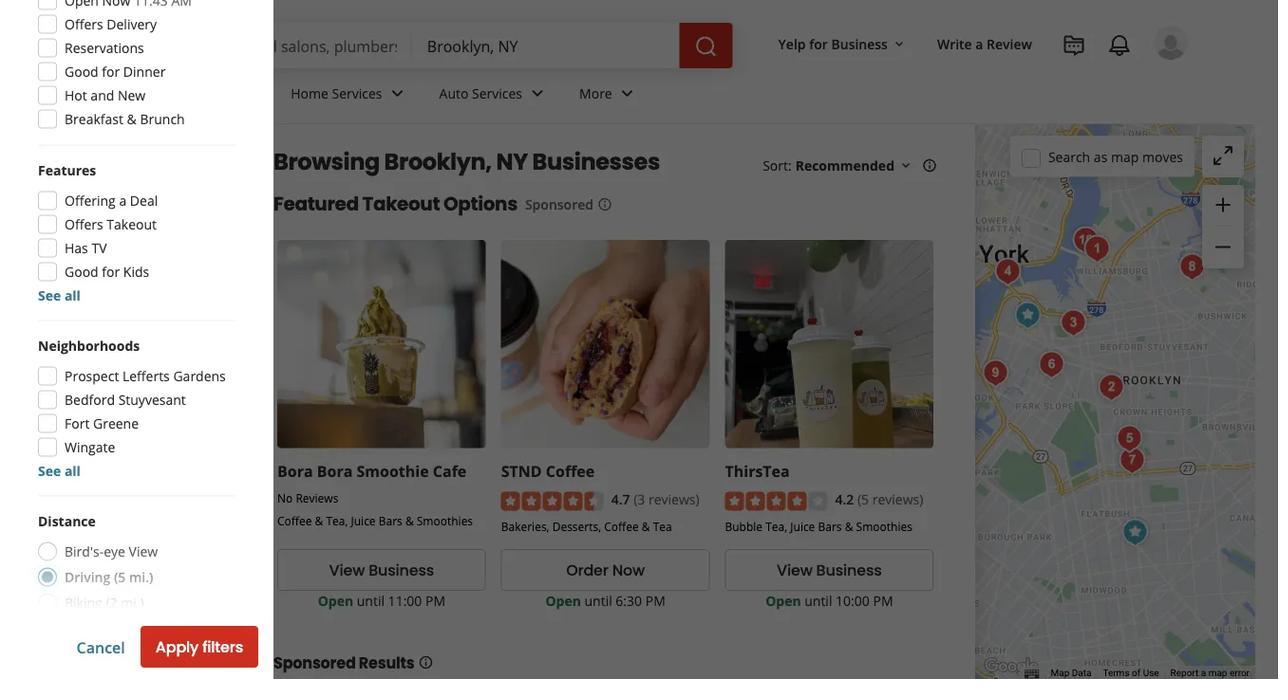 Task type: locate. For each thing, give the bounding box(es) containing it.
0 horizontal spatial now
[[102, 292, 131, 310]]

3 24 chevron down v2 image from the left
[[616, 82, 639, 105]]

1 vertical spatial (5
[[114, 569, 126, 587]]

open for bora bora smoothie cafe
[[318, 592, 353, 610]]

brunch inside group
[[140, 410, 185, 428]]

takeout down brooklyn,
[[362, 191, 440, 217]]

$$ button
[[89, 197, 136, 226]]

reviews) up tea
[[649, 491, 700, 509]]

services
[[332, 84, 382, 102], [472, 84, 522, 102]]

takeout right '$'
[[107, 216, 157, 234]]

good for dinner
[[65, 63, 166, 81], [65, 363, 166, 381]]

bakeries,
[[501, 519, 549, 535]]

view business link up open until 11:00 pm
[[277, 550, 486, 592]]

& down smoothie
[[405, 514, 414, 530]]

4
[[108, 646, 116, 664]]

0 vertical spatial deal
[[130, 192, 158, 210]]

2 all from the top
[[64, 463, 81, 481]]

all for 1st see all 'button' from the bottom of the page
[[64, 587, 81, 605]]

3 see from the top
[[38, 587, 61, 605]]

thirstea link
[[725, 461, 790, 482]]

map right as
[[1111, 148, 1139, 166]]

0 horizontal spatial view business
[[329, 560, 434, 582]]

sponsored left results at the bottom left
[[273, 653, 356, 674]]

until for thirstea
[[804, 592, 832, 610]]

$ button
[[42, 197, 89, 226]]

0 vertical spatial map
[[1111, 148, 1139, 166]]

view for thirstea
[[777, 560, 812, 582]]

sponsored down 'businesses'
[[525, 195, 593, 213]]

2 reviews) from the left
[[872, 491, 923, 509]]

1 horizontal spatial pm
[[645, 592, 665, 610]]

services inside 'link'
[[332, 84, 382, 102]]

mi.) for walking (1 mi.) within 4 blocks
[[132, 621, 155, 639]]

google image
[[980, 655, 1043, 680]]

None search field
[[144, 23, 736, 68]]

now for open now
[[102, 292, 131, 310]]

juice down bora bora smoothie cafe 'link'
[[351, 514, 376, 530]]

has down distance
[[65, 539, 88, 557]]

2 hot and new from the top
[[65, 386, 146, 405]]

view business link
[[277, 550, 486, 592], [725, 550, 934, 592]]

see all button down suggested
[[38, 287, 81, 305]]

prospect
[[65, 368, 119, 386]]

1 vertical spatial hot
[[65, 386, 87, 405]]

1 vertical spatial offers delivery
[[65, 315, 157, 333]]

wingate
[[65, 439, 115, 457]]

notifications image
[[1108, 34, 1131, 57]]

tv
[[92, 240, 107, 258], [92, 539, 107, 557]]

order
[[566, 560, 608, 582]]

mi.) for driving (5 mi.)
[[129, 569, 153, 587]]

16 info v2 image
[[418, 656, 433, 671]]

tea, inside the bora bora smoothie cafe no reviews coffee & tea, juice bars & smoothies
[[326, 514, 348, 530]]

open left 10:00
[[765, 592, 801, 610]]

(5 inside option group
[[114, 569, 126, 587]]

1 vertical spatial kids
[[123, 563, 149, 581]]

pm right 10:00
[[873, 592, 893, 610]]

0 horizontal spatial view
[[129, 544, 158, 562]]

4.7 (3 reviews)
[[611, 491, 700, 509]]

driving (5 mi.)
[[65, 569, 153, 587]]

neighborhoods group
[[38, 637, 235, 680]]

hot and new inside group
[[65, 386, 146, 405]]

write
[[937, 35, 972, 53]]

map for error
[[1208, 668, 1227, 679]]

2 tv from the top
[[92, 539, 107, 557]]

2 breakfast & brunch from the top
[[65, 410, 185, 428]]

24 chevron down v2 image inside more link
[[616, 82, 639, 105]]

bora up reviews
[[317, 461, 353, 482]]

1 24 chevron down v2 image from the left
[[386, 82, 409, 105]]

$$$ button
[[136, 197, 183, 226]]

all inside group
[[64, 463, 81, 481]]

2 bora from the left
[[317, 461, 353, 482]]

map left the 'error'
[[1208, 668, 1227, 679]]

breakfast & brunch up filters
[[65, 111, 185, 129]]

services right 'auto'
[[472, 84, 522, 102]]

1 and from the top
[[91, 87, 114, 105]]

sort:
[[763, 156, 792, 174]]

terms of use link
[[1103, 668, 1159, 679]]

0 vertical spatial neighborhoods
[[38, 338, 140, 356]]

2 neighborhoods from the top
[[38, 637, 140, 655]]

view right eye
[[129, 544, 158, 562]]

coffee down no at the left of page
[[277, 514, 312, 530]]

takeout up eye
[[107, 516, 157, 534]]

1 delivery from the top
[[107, 16, 157, 34]]

24 chevron down v2 image right auto services
[[526, 82, 549, 105]]

features for 1st see all 'button' from the bottom of the page
[[38, 461, 96, 480]]

pm
[[425, 592, 445, 610], [645, 592, 665, 610], [873, 592, 893, 610]]

mi.) right (1
[[132, 621, 155, 639]]

all down wingate
[[64, 463, 81, 481]]

services right home
[[332, 84, 382, 102]]

0 vertical spatial offers takeout
[[65, 216, 157, 234]]

0 horizontal spatial coffee
[[277, 514, 312, 530]]

tea, down 4.2 star rating 'image'
[[766, 519, 787, 535]]

(2
[[106, 595, 117, 613]]

0 horizontal spatial reviews)
[[649, 491, 700, 509]]

no
[[277, 491, 293, 506]]

2 dinner from the top
[[123, 363, 166, 381]]

0 vertical spatial mi.)
[[129, 569, 153, 587]]

1 vertical spatial has tv
[[65, 539, 107, 557]]

kids up "open now"
[[123, 263, 149, 282]]

has up suggested
[[65, 240, 88, 258]]

4.2 star rating image
[[725, 492, 827, 511]]

has for first see all 'button' from the top of the page
[[65, 240, 88, 258]]

biking
[[65, 595, 102, 613]]

hot and new
[[65, 87, 146, 105], [65, 386, 146, 405]]

1 horizontal spatial 24 chevron down v2 image
[[526, 82, 549, 105]]

3 all from the top
[[64, 587, 81, 605]]

1 horizontal spatial bora
[[317, 461, 353, 482]]

hot
[[65, 87, 87, 105], [65, 386, 87, 405]]

1 horizontal spatial (5
[[857, 491, 869, 509]]

1 horizontal spatial view
[[329, 560, 365, 582]]

until left 10:00
[[804, 592, 832, 610]]

map
[[1111, 148, 1139, 166], [1208, 668, 1227, 679]]

smoothies down '4.2 (5 reviews)'
[[856, 519, 912, 535]]

has
[[65, 240, 88, 258], [65, 539, 88, 557]]

2 offers from the top
[[65, 216, 103, 234]]

2 horizontal spatial view
[[777, 560, 812, 582]]

2 deal from the top
[[130, 492, 158, 510]]

see left biking at the left bottom of the page
[[38, 587, 61, 605]]

1 has from the top
[[65, 240, 88, 258]]

brunch up $$$
[[140, 111, 185, 129]]

1 vertical spatial breakfast & brunch
[[65, 410, 185, 428]]

view business link for bora bora smoothie cafe
[[277, 550, 486, 592]]

hot inside group
[[65, 386, 87, 405]]

breakfast & brunch inside group
[[65, 410, 185, 428]]

see all button
[[38, 287, 81, 305], [38, 463, 81, 481], [38, 587, 81, 605]]

all down suggested
[[64, 287, 81, 305]]

deal right $$
[[130, 192, 158, 210]]

services for auto services
[[472, 84, 522, 102]]

report a map error link
[[1170, 668, 1250, 679]]

3 offers from the top
[[65, 315, 103, 333]]

1 vertical spatial new
[[118, 386, 146, 405]]

pm right 6:30 on the bottom of the page
[[645, 592, 665, 610]]

& down bedford stuyvesant
[[127, 410, 137, 428]]

stnd coffee image
[[1098, 139, 1136, 177]]

a up eye
[[119, 492, 126, 510]]

bakeries, desserts, coffee & tea
[[501, 519, 672, 535]]

0 horizontal spatial bora
[[277, 461, 313, 482]]

2 vertical spatial see all
[[38, 587, 81, 605]]

open until 6:30 pm
[[545, 592, 665, 610]]

0 vertical spatial offering a deal
[[65, 192, 158, 210]]

0 vertical spatial see all
[[38, 287, 81, 305]]

tea, down reviews
[[326, 514, 348, 530]]

see all for see all 'button' inside group
[[38, 463, 81, 481]]

view business link up the open until 10:00 pm
[[725, 550, 934, 592]]

deal up bird's-eye view
[[130, 492, 158, 510]]

bird's-eye view
[[65, 544, 158, 562]]

0 vertical spatial see
[[38, 287, 61, 305]]

business up 10:00
[[816, 560, 882, 582]]

desserts,
[[552, 519, 601, 535]]

tea,
[[326, 514, 348, 530], [766, 519, 787, 535]]

has for 1st see all 'button' from the bottom of the page
[[65, 539, 88, 557]]

0 vertical spatial breakfast
[[65, 111, 123, 129]]

open down suggested
[[65, 292, 99, 310]]

1 vertical spatial tv
[[92, 539, 107, 557]]

1 features from the top
[[38, 162, 96, 180]]

0 vertical spatial and
[[91, 87, 114, 105]]

coffee down "4.7"
[[604, 519, 639, 535]]

0 horizontal spatial view business link
[[277, 550, 486, 592]]

11:00
[[388, 592, 422, 610]]

smoothies
[[417, 514, 473, 530], [856, 519, 912, 535]]

1 vertical spatial neighborhoods
[[38, 637, 140, 655]]

4.7 star rating image
[[501, 492, 604, 511]]

eye
[[104, 544, 125, 562]]

0 vertical spatial good for kids
[[65, 263, 149, 282]]

neighborhoods inside 'group'
[[38, 637, 140, 655]]

2 see from the top
[[38, 463, 61, 481]]

offering up distance
[[65, 492, 116, 510]]

option group containing distance
[[38, 513, 235, 668]]

map for moves
[[1111, 148, 1139, 166]]

2 24 chevron down v2 image from the left
[[526, 82, 549, 105]]

delivery
[[107, 16, 157, 34], [107, 315, 157, 333]]

see up distance
[[38, 463, 61, 481]]

has tv up driving
[[65, 539, 107, 557]]

map data button
[[1051, 667, 1091, 680]]

delivery inside group
[[107, 315, 157, 333]]

user actions element
[[763, 24, 1214, 141]]

2 delivery from the top
[[107, 315, 157, 333]]

&
[[127, 111, 137, 129], [127, 410, 137, 428], [315, 514, 323, 530], [405, 514, 414, 530], [642, 519, 650, 535], [845, 519, 853, 535]]

1 deal from the top
[[130, 192, 158, 210]]

open down order
[[545, 592, 581, 610]]

the river café image
[[989, 253, 1027, 291]]

1 vertical spatial see
[[38, 463, 61, 481]]

1 horizontal spatial smoothies
[[856, 519, 912, 535]]

reservations
[[65, 39, 144, 57], [65, 339, 144, 357]]

business for bora bora smoothie cafe
[[369, 560, 434, 582]]

zoom in image
[[1212, 194, 1234, 216]]

tv up suggested
[[92, 240, 107, 258]]

0 vertical spatial brunch
[[140, 111, 185, 129]]

2 pm from the left
[[645, 592, 665, 610]]

fort greene
[[65, 415, 139, 433]]

home services
[[291, 84, 382, 102]]

2 vertical spatial see
[[38, 587, 61, 605]]

evelina image
[[1054, 304, 1092, 342]]

open inside group
[[65, 292, 99, 310]]

keyboard shortcuts image
[[1024, 670, 1039, 679]]

2 offers delivery from the top
[[65, 315, 157, 333]]

2 offering a deal from the top
[[65, 492, 158, 510]]

3 see all button from the top
[[38, 587, 81, 605]]

view up open until 11:00 pm
[[329, 560, 365, 582]]

greene
[[93, 415, 139, 433]]

0 horizontal spatial bars
[[379, 514, 402, 530]]

1 vertical spatial has
[[65, 539, 88, 557]]

kids down eye
[[123, 563, 149, 581]]

2 view business from the left
[[777, 560, 882, 582]]

1 vertical spatial sponsored
[[273, 653, 356, 674]]

1 offers takeout from the top
[[65, 216, 157, 234]]

mi.) down bird's-eye view
[[129, 569, 153, 587]]

open
[[65, 292, 99, 310], [318, 592, 353, 610], [545, 592, 581, 610], [765, 592, 801, 610]]

1 horizontal spatial map
[[1208, 668, 1227, 679]]

aska image
[[1067, 222, 1105, 260]]

24 chevron down v2 image left 'auto'
[[386, 82, 409, 105]]

1 vertical spatial offering
[[65, 492, 116, 510]]

bora bora smoothie cafe image
[[1009, 297, 1047, 335]]

bars down 4.2
[[818, 519, 842, 535]]

3 good from the top
[[65, 363, 98, 381]]

auto
[[439, 84, 468, 102]]

24 chevron down v2 image inside home services 'link'
[[386, 82, 409, 105]]

pm right 11:00 at bottom
[[425, 592, 445, 610]]

distance
[[38, 513, 96, 531]]

1 vertical spatial map
[[1208, 668, 1227, 679]]

1 view business from the left
[[329, 560, 434, 582]]

1 horizontal spatial until
[[584, 592, 612, 610]]

tv up driving (5 mi.) in the left bottom of the page
[[92, 539, 107, 557]]

reviews) for view business
[[872, 491, 923, 509]]

option group
[[38, 513, 235, 668]]

1 vertical spatial offering a deal
[[65, 492, 158, 510]]

1 view business link from the left
[[277, 550, 486, 592]]

smoothies down cafe
[[417, 514, 473, 530]]

0 horizontal spatial (5
[[114, 569, 126, 587]]

2 horizontal spatial 24 chevron down v2 image
[[616, 82, 639, 105]]

(5 right 4.2
[[857, 491, 869, 509]]

2 brunch from the top
[[140, 410, 185, 428]]

1 vertical spatial now
[[612, 560, 645, 582]]

a left $$$ button in the top of the page
[[119, 192, 126, 210]]

offering down filters
[[65, 192, 116, 210]]

view business
[[329, 560, 434, 582], [777, 560, 882, 582]]

breakfast
[[65, 111, 123, 129], [65, 410, 123, 428]]

2 vertical spatial see all button
[[38, 587, 81, 605]]

as
[[1094, 148, 1107, 166]]

1 kids from the top
[[123, 263, 149, 282]]

3 until from the left
[[804, 592, 832, 610]]

breakfast up filters
[[65, 111, 123, 129]]

2 services from the left
[[472, 84, 522, 102]]

coffee inside the bora bora smoothie cafe no reviews coffee & tea, juice bars & smoothies
[[277, 514, 312, 530]]

now
[[102, 292, 131, 310], [612, 560, 645, 582]]

open for stnd coffee
[[545, 592, 581, 610]]

0 horizontal spatial juice
[[351, 514, 376, 530]]

breakfast inside group
[[65, 410, 123, 428]]

features down wingate
[[38, 461, 96, 480]]

0 vertical spatial has tv
[[65, 240, 107, 258]]

0 horizontal spatial sponsored
[[273, 653, 356, 674]]

2 offers takeout from the top
[[65, 516, 157, 534]]

reviews) right 4.2
[[872, 491, 923, 509]]

1 vertical spatial dinner
[[123, 363, 166, 381]]

neighborhoods for group containing neighborhoods
[[38, 338, 140, 356]]

1 horizontal spatial 16 info v2 image
[[922, 158, 937, 173]]

juice inside the bora bora smoothie cafe no reviews coffee & tea, juice bars & smoothies
[[351, 514, 376, 530]]

2 features from the top
[[38, 461, 96, 480]]

2 breakfast from the top
[[65, 410, 123, 428]]

2 vertical spatial mi.)
[[132, 621, 155, 639]]

within
[[65, 646, 105, 664]]

16 info v2 image
[[922, 158, 937, 173], [597, 197, 612, 212]]

breakfast down bedford
[[65, 410, 123, 428]]

view
[[129, 544, 158, 562], [329, 560, 365, 582], [777, 560, 812, 582]]

hot down prospect
[[65, 386, 87, 405]]

group
[[38, 161, 235, 306], [1202, 185, 1244, 269], [32, 261, 235, 434], [38, 337, 235, 481], [32, 461, 235, 605]]

0 vertical spatial delivery
[[107, 16, 157, 34]]

1 vertical spatial and
[[91, 386, 114, 405]]

a
[[975, 35, 983, 53], [119, 192, 126, 210], [119, 492, 126, 510], [1201, 668, 1206, 679]]

deal
[[130, 192, 158, 210], [130, 492, 158, 510]]

business up 11:00 at bottom
[[369, 560, 434, 582]]

24 chevron down v2 image right the more
[[616, 82, 639, 105]]

expand map image
[[1212, 144, 1234, 167]]

3 pm from the left
[[873, 592, 893, 610]]

good for kids up "open now"
[[65, 263, 149, 282]]

1 horizontal spatial sponsored
[[525, 195, 593, 213]]

offers takeout for first see all 'button' from the top of the page
[[65, 216, 157, 234]]

good for kids down bird's-eye view
[[65, 563, 149, 581]]

1 good for dinner from the top
[[65, 63, 166, 81]]

0 horizontal spatial pm
[[425, 592, 445, 610]]

1 all from the top
[[64, 287, 81, 305]]

juice down 4.2 star rating 'image'
[[790, 519, 815, 535]]

now for order now
[[612, 560, 645, 582]]

view for bora bora smoothie cafe
[[329, 560, 365, 582]]

0 vertical spatial breakfast & brunch
[[65, 111, 185, 129]]

1 vertical spatial 16 info v2 image
[[597, 197, 612, 212]]

reviews)
[[649, 491, 700, 509], [872, 491, 923, 509]]

walking
[[65, 621, 113, 639]]

0 vertical spatial dinner
[[123, 63, 166, 81]]

1 vertical spatial all
[[64, 463, 81, 481]]

1 horizontal spatial bars
[[818, 519, 842, 535]]

1 horizontal spatial now
[[612, 560, 645, 582]]

neighborhoods inside group
[[38, 338, 140, 356]]

group containing suggested
[[32, 261, 235, 434]]

1 vertical spatial reservations
[[65, 339, 144, 357]]

business
[[831, 35, 888, 53], [369, 560, 434, 582], [816, 560, 882, 582]]

view business up the open until 10:00 pm
[[777, 560, 882, 582]]

search image
[[695, 35, 717, 58]]

1 until from the left
[[357, 592, 385, 610]]

1 services from the left
[[332, 84, 382, 102]]

now up 6:30 on the bottom of the page
[[612, 560, 645, 582]]

1 vertical spatial see all
[[38, 463, 81, 481]]

see down suggested
[[38, 287, 61, 305]]

has tv up suggested
[[65, 240, 107, 258]]

(5 down eye
[[114, 569, 126, 587]]

(5
[[857, 491, 869, 509], [114, 569, 126, 587]]

24 chevron down v2 image for auto services
[[526, 82, 549, 105]]

open up sponsored results
[[318, 592, 353, 610]]

coffee up 4.7 star rating image on the bottom
[[546, 461, 595, 482]]

1 vertical spatial good for dinner
[[65, 363, 166, 381]]

home
[[291, 84, 328, 102]]

view up the open until 10:00 pm
[[777, 560, 812, 582]]

0 vertical spatial has
[[65, 240, 88, 258]]

2 see all from the top
[[38, 463, 81, 481]]

0 vertical spatial hot and new
[[65, 87, 146, 105]]

see all inside group
[[38, 463, 81, 481]]

16 info v2 image for browsing brooklyn, ny businesses
[[922, 158, 937, 173]]

0 horizontal spatial smoothies
[[417, 514, 473, 530]]

offers takeout
[[65, 216, 157, 234], [65, 516, 157, 534]]

1 vertical spatial breakfast
[[65, 410, 123, 428]]

0 vertical spatial tv
[[92, 240, 107, 258]]

1 vertical spatial brunch
[[140, 410, 185, 428]]

3 see all from the top
[[38, 587, 81, 605]]

takeout for first see all 'button' from the top of the page
[[107, 216, 157, 234]]

brunch down stuyvesant
[[140, 410, 185, 428]]

all up "walking" at the left of page
[[64, 587, 81, 605]]

bars down smoothie
[[379, 514, 402, 530]]

mi.) for biking (2 mi.)
[[121, 595, 144, 613]]

hot and new down prospect
[[65, 386, 146, 405]]

0 vertical spatial hot
[[65, 87, 87, 105]]

0 vertical spatial sponsored
[[525, 195, 593, 213]]

view business up open until 11:00 pm
[[329, 560, 434, 582]]

1 vertical spatial good for kids
[[65, 563, 149, 581]]

0 horizontal spatial 24 chevron down v2 image
[[386, 82, 409, 105]]

breakfast & brunch down bedford stuyvesant
[[65, 410, 185, 428]]

bubble
[[725, 519, 763, 535]]

see all down wingate
[[38, 463, 81, 481]]

1 vertical spatial delivery
[[107, 315, 157, 333]]

1 reviews) from the left
[[649, 491, 700, 509]]

all
[[64, 287, 81, 305], [64, 463, 81, 481], [64, 587, 81, 605]]

peter luger image
[[1078, 230, 1116, 268]]

hot up filters
[[65, 87, 87, 105]]

0 horizontal spatial map
[[1111, 148, 1139, 166]]

takeout
[[362, 191, 440, 217], [107, 216, 157, 234], [107, 516, 157, 534]]

2 has from the top
[[65, 539, 88, 557]]

features up '$'
[[38, 162, 96, 180]]

2 hot from the top
[[65, 386, 87, 405]]

now down suggested
[[102, 292, 131, 310]]

0 horizontal spatial 16 info v2 image
[[597, 197, 612, 212]]

& down reviews
[[315, 514, 323, 530]]

1 neighborhoods from the top
[[38, 338, 140, 356]]

1 horizontal spatial services
[[472, 84, 522, 102]]

view business for bora bora smoothie cafe
[[329, 560, 434, 582]]

for inside button
[[809, 35, 828, 53]]

0 vertical spatial offers delivery
[[65, 16, 157, 34]]

0 vertical spatial all
[[64, 287, 81, 305]]

4.2 (5 reviews)
[[835, 491, 923, 509]]

bora up no at the left of page
[[277, 461, 313, 482]]

24 chevron down v2 image inside auto services link
[[526, 82, 549, 105]]

0 vertical spatial new
[[118, 87, 146, 105]]

and
[[91, 87, 114, 105], [91, 386, 114, 405]]

see all up "walking" at the left of page
[[38, 587, 81, 605]]

dinner
[[123, 63, 166, 81], [123, 363, 166, 381]]

mi.) inside walking (1 mi.) within 4 blocks
[[132, 621, 155, 639]]

mi.) right (2
[[121, 595, 144, 613]]

1 breakfast from the top
[[65, 111, 123, 129]]

business left 16 chevron down v2 icon
[[831, 35, 888, 53]]

24 chevron down v2 image for home services
[[386, 82, 409, 105]]

0 vertical spatial good for dinner
[[65, 63, 166, 81]]

1 horizontal spatial reviews)
[[872, 491, 923, 509]]

mi.)
[[129, 569, 153, 587], [121, 595, 144, 613], [132, 621, 155, 639]]

2 until from the left
[[584, 592, 612, 610]]

until left 11:00 at bottom
[[357, 592, 385, 610]]

2 new from the top
[[118, 386, 146, 405]]

2 kids from the top
[[123, 563, 149, 581]]

0 vertical spatial now
[[102, 292, 131, 310]]

0 vertical spatial features
[[38, 162, 96, 180]]

1 vertical spatial deal
[[130, 492, 158, 510]]

see all button up "walking" at the left of page
[[38, 587, 81, 605]]

2 view business link from the left
[[725, 550, 934, 592]]

1 horizontal spatial view business
[[777, 560, 882, 582]]

0 vertical spatial 16 info v2 image
[[922, 158, 937, 173]]

1 vertical spatial see all button
[[38, 463, 81, 481]]

see
[[38, 287, 61, 305], [38, 463, 61, 481], [38, 587, 61, 605]]

0 horizontal spatial services
[[332, 84, 382, 102]]

1 see all from the top
[[38, 287, 81, 305]]

24 chevron down v2 image
[[386, 82, 409, 105], [526, 82, 549, 105], [616, 82, 639, 105]]

$
[[63, 203, 69, 219]]

1 good for kids from the top
[[65, 263, 149, 282]]

see all
[[38, 287, 81, 305], [38, 463, 81, 481], [38, 587, 81, 605]]

2 good for kids from the top
[[65, 563, 149, 581]]

2 see all button from the top
[[38, 463, 81, 481]]

until left 6:30 on the bottom of the page
[[584, 592, 612, 610]]

4 offers from the top
[[65, 516, 103, 534]]

see all down suggested
[[38, 287, 81, 305]]

0 vertical spatial see all button
[[38, 287, 81, 305]]

good for kids for 1st see all 'button' from the bottom of the page
[[65, 563, 149, 581]]



Task type: describe. For each thing, give the bounding box(es) containing it.
bedford
[[65, 392, 115, 410]]

2 good from the top
[[65, 263, 98, 282]]

aunts et uncles image
[[1113, 442, 1151, 480]]

featured takeout options
[[273, 191, 517, 217]]

1 reservations from the top
[[65, 39, 144, 57]]

1 offers delivery from the top
[[65, 16, 157, 34]]

sponsored for sponsored results
[[273, 653, 356, 674]]

apply filters button
[[140, 627, 258, 668]]

ny
[[496, 146, 528, 178]]

smoothies inside the bora bora smoothie cafe no reviews coffee & tea, juice bars & smoothies
[[417, 514, 473, 530]]

1 bora from the left
[[277, 461, 313, 482]]

neighborhoods for "neighborhoods" 'group'
[[38, 637, 140, 655]]

view business link for thirstea
[[725, 550, 934, 592]]

reviews) for order now
[[649, 491, 700, 509]]

good for kids for first see all 'button' from the top of the page
[[65, 263, 149, 282]]

yelp
[[778, 35, 806, 53]]

pm for thirstea
[[873, 592, 893, 610]]

see inside group
[[38, 463, 61, 481]]

(3
[[634, 491, 645, 509]]

a right write
[[975, 35, 983, 53]]

options
[[443, 191, 517, 217]]

blocks
[[119, 646, 158, 664]]

write a review
[[937, 35, 1032, 53]]

(1
[[117, 621, 128, 639]]

cancel button
[[77, 637, 125, 658]]

2 offering from the top
[[65, 492, 116, 510]]

brooklyn,
[[384, 146, 492, 178]]

prospect lefferts gardens
[[65, 368, 226, 386]]

1 offering from the top
[[65, 192, 116, 210]]

open for thirstea
[[765, 592, 801, 610]]

offers inside group
[[65, 315, 103, 333]]

16 chevron down v2 image
[[892, 37, 907, 52]]

cafe
[[433, 461, 466, 482]]

bora bora smoothie cafe no reviews coffee & tea, juice bars & smoothies
[[277, 461, 473, 530]]

1 see all button from the top
[[38, 287, 81, 305]]

business inside button
[[831, 35, 888, 53]]

see all for 1st see all 'button' from the bottom of the page
[[38, 587, 81, 605]]

all for see all 'button' inside group
[[64, 463, 81, 481]]

thirstea
[[725, 461, 790, 482]]

takeout for 1st see all 'button' from the bottom of the page
[[107, 516, 157, 534]]

(5 for driving
[[114, 569, 126, 587]]

2 and from the top
[[91, 386, 114, 405]]

auto services link
[[424, 68, 564, 123]]

2 has tv from the top
[[65, 539, 107, 557]]

1 hot and new from the top
[[65, 87, 146, 105]]

1 hot from the top
[[65, 87, 87, 105]]

kids for first see all 'button' from the top of the page
[[123, 263, 149, 282]]

bunna cafe image
[[1173, 248, 1211, 286]]

gardens
[[173, 368, 226, 386]]

a right report
[[1201, 668, 1206, 679]]

moves
[[1142, 148, 1183, 166]]

1 breakfast & brunch from the top
[[65, 111, 185, 129]]

report a map error
[[1170, 668, 1250, 679]]

home services link
[[276, 68, 424, 123]]

1 horizontal spatial tea,
[[766, 519, 787, 535]]

for inside group
[[102, 363, 120, 381]]

open until 11:00 pm
[[318, 592, 445, 610]]

1 has tv from the top
[[65, 240, 107, 258]]

projects image
[[1063, 34, 1085, 57]]

filters
[[38, 156, 86, 176]]

offers delivery inside group
[[65, 315, 157, 333]]

pm for stnd coffee
[[645, 592, 665, 610]]

filters
[[202, 637, 243, 659]]

search
[[1048, 148, 1090, 166]]

more
[[579, 84, 612, 102]]

4.2
[[835, 491, 854, 509]]

4 good from the top
[[65, 563, 98, 581]]

all for first see all 'button' from the top of the page
[[64, 287, 81, 305]]

& up $$ button
[[127, 111, 137, 129]]

map region
[[739, 7, 1279, 680]]

until for stnd coffee
[[584, 592, 612, 610]]

starbucks image
[[1116, 514, 1154, 552]]

terms of use
[[1103, 668, 1159, 679]]

fort
[[65, 415, 90, 433]]

10:00
[[836, 592, 870, 610]]

search as map moves
[[1048, 148, 1183, 166]]

1 see from the top
[[38, 287, 61, 305]]

bogota latin bistro image
[[1033, 346, 1071, 384]]

view business for thirstea
[[777, 560, 882, 582]]

driving
[[65, 569, 110, 587]]

map data
[[1051, 668, 1091, 679]]

browsing brooklyn, ny businesses
[[273, 146, 660, 178]]

business categories element
[[144, 68, 1188, 123]]

dinner inside group
[[123, 363, 166, 381]]

terms
[[1103, 668, 1130, 679]]

apply filters
[[156, 637, 243, 659]]

map
[[1051, 668, 1069, 679]]

1 offers from the top
[[65, 16, 103, 34]]

good inside group
[[65, 363, 98, 381]]

buttermilk channel image
[[977, 355, 1015, 393]]

bird's-
[[65, 544, 104, 562]]

reviews
[[296, 491, 338, 506]]

services for home services
[[332, 84, 382, 102]]

stnd coffee
[[501, 461, 595, 482]]

barboncino pizza & bar image
[[1092, 369, 1130, 407]]

cancel
[[77, 637, 125, 658]]

new inside group
[[118, 386, 146, 405]]

until for bora bora smoothie cafe
[[357, 592, 385, 610]]

6:30
[[616, 592, 642, 610]]

more link
[[564, 68, 654, 123]]

& left tea
[[642, 519, 650, 535]]

2 good for dinner from the top
[[65, 363, 166, 381]]

16 info v2 image for featured takeout options
[[597, 197, 612, 212]]

bars inside the bora bora smoothie cafe no reviews coffee & tea, juice bars & smoothies
[[379, 514, 402, 530]]

see all button inside group
[[38, 463, 81, 481]]

business for thirstea
[[816, 560, 882, 582]]

1 dinner from the top
[[123, 63, 166, 81]]

bubble tea, juice bars & smoothies
[[725, 519, 912, 535]]

sponsored for sponsored
[[525, 195, 593, 213]]

of
[[1132, 668, 1141, 679]]

view inside option group
[[129, 544, 158, 562]]

order now
[[566, 560, 645, 582]]

zanmi image
[[1110, 420, 1148, 458]]

auto services
[[439, 84, 522, 102]]

businesses
[[532, 146, 660, 178]]

1 tv from the top
[[92, 240, 107, 258]]

4.7
[[611, 491, 630, 509]]

biking (2 mi.)
[[65, 595, 144, 613]]

yelp for business
[[778, 35, 888, 53]]

1 offering a deal from the top
[[65, 192, 158, 210]]

2 reservations from the top
[[65, 339, 144, 357]]

featured
[[273, 191, 359, 217]]

suggested
[[38, 261, 106, 279]]

lefferts
[[122, 368, 170, 386]]

group containing neighborhoods
[[38, 337, 235, 481]]

1 good from the top
[[65, 63, 98, 81]]

results
[[359, 653, 414, 674]]

1 brunch from the top
[[140, 111, 185, 129]]

1 pm from the left
[[425, 592, 445, 610]]

2 horizontal spatial coffee
[[604, 519, 639, 535]]

bedford stuyvesant
[[65, 392, 186, 410]]

apply
[[156, 637, 199, 659]]

(5 for 4.2
[[857, 491, 869, 509]]

browsing
[[273, 146, 380, 178]]

offers takeout for 1st see all 'button' from the bottom of the page
[[65, 516, 157, 534]]

see all for first see all 'button' from the top of the page
[[38, 287, 81, 305]]

report
[[1170, 668, 1199, 679]]

tea
[[653, 519, 672, 535]]

kids for 1st see all 'button' from the bottom of the page
[[123, 563, 149, 581]]

stnd coffee link
[[501, 461, 595, 482]]

& down 4.2
[[845, 519, 853, 535]]

24 chevron down v2 image for more
[[616, 82, 639, 105]]

& inside group
[[127, 410, 137, 428]]

write a review link
[[930, 27, 1040, 61]]

bora bora smoothie cafe link
[[277, 461, 466, 482]]

stnd
[[501, 461, 542, 482]]

stuyvesant
[[118, 392, 186, 410]]

smoothie
[[357, 461, 429, 482]]

walking (1 mi.) within 4 blocks
[[65, 621, 158, 664]]

features for first see all 'button' from the top of the page
[[38, 162, 96, 180]]

$$$
[[151, 203, 170, 219]]

sponsored results
[[273, 653, 414, 674]]

1 horizontal spatial coffee
[[546, 461, 595, 482]]

error
[[1230, 668, 1250, 679]]

review
[[987, 35, 1032, 53]]

1 new from the top
[[118, 87, 146, 105]]

open now
[[65, 292, 131, 310]]

1 horizontal spatial juice
[[790, 519, 815, 535]]

yelp for business button
[[771, 27, 914, 61]]

zoom out image
[[1212, 236, 1234, 259]]



Task type: vqa. For each thing, say whether or not it's contained in the screenshot.
the bottom Now
yes



